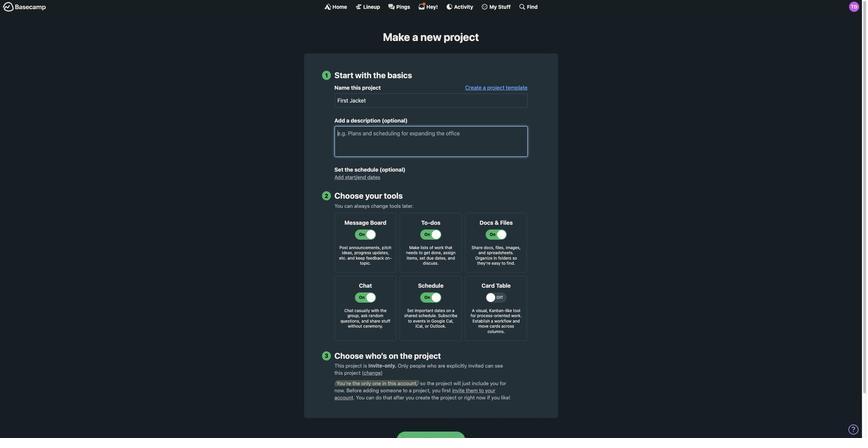 Task type: describe. For each thing, give the bounding box(es) containing it.
chat for chat casually with the group, ask random questions, and share stuff without ceremony.
[[344, 308, 353, 313]]

docs & files
[[480, 219, 513, 226]]

them
[[466, 387, 478, 394]]

with inside chat casually with the group, ask random questions, and share stuff without ceremony.
[[371, 308, 379, 313]]

important
[[415, 308, 433, 313]]

folders
[[498, 256, 511, 261]]

set for important
[[407, 308, 414, 313]]

ceremony.
[[363, 324, 383, 329]]

before
[[346, 387, 362, 394]]

create
[[415, 395, 430, 401]]

to inside set important dates on a shared schedule. subscribe to events in google cal, ical, or outlook.
[[408, 319, 412, 324]]

a inside set important dates on a shared schedule. subscribe to events in google cal, ical, or outlook.
[[452, 308, 454, 313]]

for inside a visual, kanban-like tool for process-oriented work. establish a workflow and move cards across columns.
[[471, 313, 476, 318]]

hey! button
[[418, 2, 438, 10]]

(optional) for set the schedule (optional) add start/end dates
[[380, 167, 405, 173]]

to inside invite them to your account
[[479, 387, 484, 394]]

chat for chat
[[359, 282, 372, 289]]

activity link
[[446, 3, 473, 10]]

start
[[334, 71, 353, 80]]

home
[[332, 4, 347, 10]]

project inside so the project will just include you for now. before adding someone to a project, you first
[[436, 380, 452, 386]]

project down start with the basics
[[362, 85, 381, 91]]

the left basics
[[373, 71, 386, 80]]

or inside set important dates on a shared schedule. subscribe to events in google cal, ical, or outlook.
[[425, 324, 429, 329]]

invite them to your account link
[[334, 387, 495, 401]]

make for make lists of work that needs to get done, assign items, set due dates, and discuss.
[[409, 245, 419, 250]]

on-
[[385, 256, 392, 261]]

dates inside set important dates on a shared schedule. subscribe to events in google cal, ical, or outlook.
[[434, 308, 445, 313]]

the up before
[[353, 380, 360, 386]]

discuss.
[[423, 261, 439, 266]]

1 horizontal spatial you
[[356, 395, 365, 401]]

you right if
[[491, 395, 500, 401]]

to inside 'make lists of work that needs to get done, assign items, set due dates, and discuss.'
[[419, 250, 423, 255]]

feedback
[[366, 256, 384, 261]]

to inside share docs, files, images, and spreadsheets. organize in folders so they're easy to find.
[[502, 261, 506, 266]]

after
[[393, 395, 404, 401]]

the up only on the bottom of page
[[400, 351, 412, 361]]

share
[[370, 319, 380, 324]]

description
[[351, 118, 381, 124]]

share
[[472, 245, 483, 250]]

you can always change tools later.
[[334, 203, 414, 209]]

group,
[[348, 313, 360, 318]]

start/end
[[345, 174, 366, 180]]

1 horizontal spatial can
[[366, 395, 374, 401]]

and inside chat casually with the group, ask random questions, and share stuff without ceremony.
[[361, 319, 369, 324]]

so inside share docs, files, images, and spreadsheets. organize in folders so they're easy to find.
[[513, 256, 517, 261]]

move
[[478, 324, 489, 329]]

ideas,
[[342, 250, 353, 255]]

name this project
[[334, 85, 381, 91]]

they're
[[477, 261, 491, 266]]

of
[[429, 245, 433, 250]]

start with the basics
[[334, 71, 412, 80]]

lineup link
[[355, 3, 380, 10]]

random
[[369, 313, 383, 318]]

schedule
[[418, 282, 444, 289]]

0 vertical spatial your
[[365, 191, 382, 201]]

change )
[[364, 370, 383, 376]]

a left the new
[[412, 30, 418, 43]]

account
[[334, 395, 353, 401]]

(optional) for add a description (optional)
[[382, 118, 408, 124]]

establish
[[473, 319, 490, 324]]

choose your tools
[[334, 191, 403, 201]]

0 vertical spatial you
[[334, 203, 343, 209]]

card table
[[482, 282, 511, 289]]

a left description
[[346, 118, 349, 124]]

project,
[[413, 387, 431, 394]]

easy
[[492, 261, 501, 266]]

on inside set important dates on a shared schedule. subscribe to events in google cal, ical, or outlook.
[[446, 308, 451, 313]]

the right create
[[431, 395, 439, 401]]

lineup
[[363, 4, 380, 10]]

to inside so the project will just include you for now. before adding someone to a project, you first
[[403, 387, 408, 394]]

in inside share docs, files, images, and spreadsheets. organize in folders so they're easy to find.
[[494, 256, 497, 261]]

0 vertical spatial change
[[371, 203, 388, 209]]

1 add from the top
[[334, 118, 345, 124]]

home link
[[324, 3, 347, 10]]

share docs, files, images, and spreadsheets. organize in folders so they're easy to find.
[[472, 245, 521, 266]]

the inside so the project will just include you for now. before adding someone to a project, you first
[[427, 380, 434, 386]]

explicitly
[[447, 363, 467, 369]]

board
[[370, 219, 386, 226]]

set for the
[[334, 167, 343, 173]]

lists
[[421, 245, 428, 250]]

add inside set the schedule (optional) add start/end dates
[[334, 174, 344, 180]]

schedule.
[[418, 313, 437, 318]]

ical,
[[415, 324, 424, 329]]

tool
[[513, 308, 520, 313]]

without
[[348, 324, 362, 329]]

make lists of work that needs to get done, assign items, set due dates, and discuss.
[[406, 245, 456, 266]]

cal,
[[446, 319, 454, 324]]

now
[[476, 395, 486, 401]]

now.
[[334, 387, 345, 394]]

and inside share docs, files, images, and spreadsheets. organize in folders so they're easy to find.
[[479, 250, 486, 255]]

2 horizontal spatial this
[[388, 380, 396, 386]]

. you can do that after you create the project or right now if you like!
[[353, 395, 510, 401]]

invite them to your account
[[334, 387, 495, 401]]

adding
[[363, 387, 379, 394]]

that for do
[[383, 395, 392, 401]]

shared
[[404, 313, 417, 318]]

dates,
[[435, 256, 447, 261]]

kanban-
[[489, 308, 505, 313]]

needs
[[406, 250, 418, 255]]

account,
[[398, 380, 418, 386]]

find.
[[507, 261, 515, 266]]

my
[[489, 4, 497, 10]]

this inside only people who are explicitly invited can see this project (
[[334, 370, 343, 376]]

hey!
[[426, 4, 438, 10]]

card
[[482, 282, 495, 289]]

dates inside set the schedule (optional) add start/end dates
[[367, 174, 380, 180]]

main element
[[0, 0, 862, 13]]

outlook.
[[430, 324, 446, 329]]

create a project template
[[465, 85, 528, 91]]

like
[[505, 308, 512, 313]]

if
[[487, 395, 490, 401]]

oriented
[[494, 313, 510, 318]]

make for make a new project
[[383, 30, 410, 43]]



Task type: locate. For each thing, give the bounding box(es) containing it.
0 vertical spatial add
[[334, 118, 345, 124]]

message
[[344, 219, 369, 226]]

and inside post announcements, pitch ideas, progress updates, etc. and keep feedback on- topic.
[[348, 256, 355, 261]]

to down account,
[[403, 387, 408, 394]]

table
[[496, 282, 511, 289]]

in
[[494, 256, 497, 261], [427, 319, 430, 324], [382, 380, 386, 386]]

choose up "this" at the bottom left of the page
[[334, 351, 364, 361]]

project left the ( on the left of page
[[344, 370, 361, 376]]

0 vertical spatial in
[[494, 256, 497, 261]]

the up project,
[[427, 380, 434, 386]]

a right create
[[483, 85, 486, 91]]

1 horizontal spatial chat
[[359, 282, 372, 289]]

0 vertical spatial with
[[355, 71, 372, 80]]

cards
[[490, 324, 500, 329]]

on up 'only.'
[[389, 351, 398, 361]]

add
[[334, 118, 345, 124], [334, 174, 344, 180]]

set inside set the schedule (optional) add start/end dates
[[334, 167, 343, 173]]

and inside a visual, kanban-like tool for process-oriented work. establish a workflow and move cards across columns.
[[513, 319, 520, 324]]

1 horizontal spatial this
[[351, 85, 361, 91]]

0 vertical spatial on
[[446, 308, 451, 313]]

post announcements, pitch ideas, progress updates, etc. and keep feedback on- topic.
[[339, 245, 392, 266]]

this up someone
[[388, 380, 396, 386]]

1 horizontal spatial so
[[513, 256, 517, 261]]

process-
[[477, 313, 494, 318]]

with
[[355, 71, 372, 80], [371, 308, 379, 313]]

1 vertical spatial dates
[[434, 308, 445, 313]]

for up like!
[[500, 380, 506, 386]]

chat down topic.
[[359, 282, 372, 289]]

2
[[325, 193, 328, 199]]

my stuff
[[489, 4, 511, 10]]

0 horizontal spatial set
[[334, 167, 343, 173]]

so inside so the project will just include you for now. before adding someone to a project, you first
[[420, 380, 426, 386]]

1 vertical spatial you
[[356, 395, 365, 401]]

None submit
[[397, 432, 465, 438]]

tools up the later.
[[384, 191, 403, 201]]

choose for choose your tools
[[334, 191, 364, 201]]

your up if
[[485, 387, 495, 394]]

0 vertical spatial for
[[471, 313, 476, 318]]

1 horizontal spatial that
[[445, 245, 452, 250]]

(optional) inside set the schedule (optional) add start/end dates
[[380, 167, 405, 173]]

dates up subscribe
[[434, 308, 445, 313]]

on up subscribe
[[446, 308, 451, 313]]

0 horizontal spatial this
[[334, 370, 343, 376]]

invite-
[[368, 363, 385, 369]]

you right include
[[490, 380, 498, 386]]

your
[[365, 191, 382, 201], [485, 387, 495, 394]]

for inside so the project will just include you for now. before adding someone to a project, you first
[[500, 380, 506, 386]]

switch accounts image
[[3, 2, 46, 12]]

1 horizontal spatial or
[[458, 395, 463, 401]]

announcements,
[[349, 245, 381, 250]]

choose up always
[[334, 191, 364, 201]]

to down 'folders'
[[502, 261, 506, 266]]

2 choose from the top
[[334, 351, 364, 361]]

change down choose your tools
[[371, 203, 388, 209]]

choose who's on the project
[[334, 351, 441, 361]]

later.
[[402, 203, 414, 209]]

keep
[[356, 256, 365, 261]]

1 vertical spatial in
[[427, 319, 430, 324]]

1 vertical spatial chat
[[344, 308, 353, 313]]

the up the start/end
[[345, 167, 353, 173]]

project down activity link
[[444, 30, 479, 43]]

name
[[334, 85, 350, 91]]

Name this project text field
[[334, 94, 528, 108]]

dates down schedule
[[367, 174, 380, 180]]

1 vertical spatial choose
[[334, 351, 364, 361]]

people
[[410, 363, 426, 369]]

chat inside chat casually with the group, ask random questions, and share stuff without ceremony.
[[344, 308, 353, 313]]

that up assign
[[445, 245, 452, 250]]

0 vertical spatial dates
[[367, 174, 380, 180]]

1 horizontal spatial dates
[[434, 308, 445, 313]]

1
[[325, 72, 328, 79]]

you're the only one in this account,
[[336, 380, 418, 386]]

to-dos
[[421, 219, 440, 226]]

project left is
[[346, 363, 362, 369]]

3
[[325, 353, 328, 359]]

1 vertical spatial set
[[407, 308, 414, 313]]

choose for choose who's on the project
[[334, 351, 364, 361]]

add left the start/end
[[334, 174, 344, 180]]

updates,
[[372, 250, 389, 255]]

change down the invite-
[[364, 370, 381, 376]]

0 horizontal spatial on
[[389, 351, 398, 361]]

0 horizontal spatial dates
[[367, 174, 380, 180]]

organize
[[475, 256, 492, 261]]

the
[[373, 71, 386, 80], [345, 167, 353, 173], [380, 308, 387, 313], [400, 351, 412, 361], [353, 380, 360, 386], [427, 380, 434, 386], [431, 395, 439, 401]]

in inside set important dates on a shared schedule. subscribe to events in google cal, ical, or outlook.
[[427, 319, 430, 324]]

1 vertical spatial (optional)
[[380, 167, 405, 173]]

1 vertical spatial this
[[334, 370, 343, 376]]

chat up group, in the left bottom of the page
[[344, 308, 353, 313]]

1 vertical spatial can
[[485, 363, 493, 369]]

a inside so the project will just include you for now. before adding someone to a project, you first
[[409, 387, 412, 394]]

the up random at left bottom
[[380, 308, 387, 313]]

progress
[[354, 250, 371, 255]]

template
[[506, 85, 528, 91]]

0 horizontal spatial for
[[471, 313, 476, 318]]

.
[[353, 395, 355, 401]]

in right "one"
[[382, 380, 386, 386]]

and inside 'make lists of work that needs to get done, assign items, set due dates, and discuss.'
[[448, 256, 455, 261]]

1 vertical spatial make
[[409, 245, 419, 250]]

1 vertical spatial your
[[485, 387, 495, 394]]

or down invite
[[458, 395, 463, 401]]

this down "this" at the bottom left of the page
[[334, 370, 343, 376]]

the inside chat casually with the group, ask random questions, and share stuff without ceremony.
[[380, 308, 387, 313]]

1 horizontal spatial your
[[485, 387, 495, 394]]

that for work
[[445, 245, 452, 250]]

images,
[[506, 245, 521, 250]]

my stuff button
[[481, 3, 511, 10]]

visual,
[[476, 308, 488, 313]]

and up organize
[[479, 250, 486, 255]]

1 vertical spatial change
[[364, 370, 381, 376]]

0 horizontal spatial your
[[365, 191, 382, 201]]

1 vertical spatial tools
[[390, 203, 401, 209]]

events
[[413, 319, 426, 324]]

right
[[464, 395, 475, 401]]

or right ical,
[[425, 324, 429, 329]]

add left description
[[334, 118, 345, 124]]

first
[[442, 387, 451, 394]]

add a description (optional)
[[334, 118, 408, 124]]

to up set
[[419, 250, 423, 255]]

1 vertical spatial that
[[383, 395, 392, 401]]

pings
[[396, 4, 410, 10]]

only.
[[385, 363, 396, 369]]

0 vertical spatial tools
[[384, 191, 403, 201]]

2 vertical spatial this
[[388, 380, 396, 386]]

2 add from the top
[[334, 174, 344, 180]]

a
[[412, 30, 418, 43], [483, 85, 486, 91], [346, 118, 349, 124], [452, 308, 454, 313], [491, 319, 493, 324], [409, 387, 412, 394]]

2 vertical spatial in
[[382, 380, 386, 386]]

1 vertical spatial with
[[371, 308, 379, 313]]

to down 'shared' at the bottom left of the page
[[408, 319, 412, 324]]

1 horizontal spatial for
[[500, 380, 506, 386]]

you left always
[[334, 203, 343, 209]]

can inside only people who are explicitly invited can see this project (
[[485, 363, 493, 369]]

set up the add start/end dates link
[[334, 167, 343, 173]]

assign
[[443, 250, 456, 255]]

do
[[376, 395, 382, 401]]

make down 'pings' popup button
[[383, 30, 410, 43]]

chat
[[359, 282, 372, 289], [344, 308, 353, 313]]

a up cards
[[491, 319, 493, 324]]

1 vertical spatial for
[[500, 380, 506, 386]]

workflow
[[494, 319, 512, 324]]

&
[[495, 219, 499, 226]]

for down a
[[471, 313, 476, 318]]

0 vertical spatial choose
[[334, 191, 364, 201]]

1 choose from the top
[[334, 191, 364, 201]]

ask
[[361, 313, 368, 318]]

Add a description (optional) text field
[[334, 126, 528, 157]]

change link
[[364, 370, 381, 376]]

or
[[425, 324, 429, 329], [458, 395, 463, 401]]

0 vertical spatial so
[[513, 256, 517, 261]]

in down schedule.
[[427, 319, 430, 324]]

only people who are explicitly invited can see this project (
[[334, 363, 503, 376]]

0 vertical spatial can
[[344, 203, 353, 209]]

you're
[[336, 380, 351, 386]]

tools left the later.
[[390, 203, 401, 209]]

1 horizontal spatial set
[[407, 308, 414, 313]]

stuff
[[381, 319, 390, 324]]

and down work.
[[513, 319, 520, 324]]

etc.
[[339, 256, 346, 261]]

tools
[[384, 191, 403, 201], [390, 203, 401, 209]]

set
[[419, 256, 425, 261]]

this right name
[[351, 85, 361, 91]]

stuff
[[498, 4, 511, 10]]

1 horizontal spatial on
[[446, 308, 451, 313]]

0 vertical spatial that
[[445, 245, 452, 250]]

set the schedule (optional) add start/end dates
[[334, 167, 405, 180]]

new
[[420, 30, 441, 43]]

(optional) right description
[[382, 118, 408, 124]]

0 horizontal spatial in
[[382, 380, 386, 386]]

and down ask
[[361, 319, 369, 324]]

find
[[527, 4, 538, 10]]

0 horizontal spatial you
[[334, 203, 343, 209]]

topic.
[[360, 261, 371, 266]]

google
[[431, 319, 445, 324]]

0 horizontal spatial so
[[420, 380, 426, 386]]

1 vertical spatial or
[[458, 395, 463, 401]]

files,
[[495, 245, 505, 250]]

0 horizontal spatial can
[[344, 203, 353, 209]]

docs
[[480, 219, 493, 226]]

you right .
[[356, 395, 365, 401]]

so up project,
[[420, 380, 426, 386]]

1 vertical spatial so
[[420, 380, 426, 386]]

can down the adding
[[366, 395, 374, 401]]

make up needs
[[409, 245, 419, 250]]

1 vertical spatial add
[[334, 174, 344, 180]]

chat casually with the group, ask random questions, and share stuff without ceremony.
[[340, 308, 390, 329]]

casually
[[355, 308, 370, 313]]

see
[[495, 363, 503, 369]]

project left template
[[487, 85, 505, 91]]

1 horizontal spatial in
[[427, 319, 430, 324]]

0 horizontal spatial that
[[383, 395, 392, 401]]

with up random at left bottom
[[371, 308, 379, 313]]

0 vertical spatial set
[[334, 167, 343, 173]]

0 vertical spatial this
[[351, 85, 361, 91]]

a inside a visual, kanban-like tool for process-oriented work. establish a workflow and move cards across columns.
[[491, 319, 493, 324]]

0 vertical spatial or
[[425, 324, 429, 329]]

set important dates on a shared schedule. subscribe to events in google cal, ical, or outlook.
[[404, 308, 457, 329]]

for
[[471, 313, 476, 318], [500, 380, 506, 386]]

you up the . you can do that after you create the project or right now if you like!
[[432, 387, 440, 394]]

you right after
[[406, 395, 414, 401]]

to-
[[421, 219, 430, 226]]

due
[[427, 256, 434, 261]]

one
[[372, 380, 381, 386]]

0 vertical spatial make
[[383, 30, 410, 43]]

a up subscribe
[[452, 308, 454, 313]]

work
[[434, 245, 444, 250]]

a down account,
[[409, 387, 412, 394]]

tyler black image
[[849, 2, 859, 12]]

can left see
[[485, 363, 493, 369]]

to up now
[[479, 387, 484, 394]]

set inside set important dates on a shared schedule. subscribe to events in google cal, ical, or outlook.
[[407, 308, 414, 313]]

activity
[[454, 4, 473, 10]]

that inside 'make lists of work that needs to get done, assign items, set due dates, and discuss.'
[[445, 245, 452, 250]]

schedule
[[354, 167, 378, 173]]

the inside set the schedule (optional) add start/end dates
[[345, 167, 353, 173]]

you
[[334, 203, 343, 209], [356, 395, 365, 401]]

a visual, kanban-like tool for process-oriented work. establish a workflow and move cards across columns.
[[471, 308, 522, 334]]

project inside only people who are explicitly invited can see this project (
[[344, 370, 361, 376]]

pings button
[[388, 3, 410, 10]]

your up you can always change tools later.
[[365, 191, 382, 201]]

files
[[500, 219, 513, 226]]

project down first
[[440, 395, 457, 401]]

and down assign
[[448, 256, 455, 261]]

make inside 'make lists of work that needs to get done, assign items, set due dates, and discuss.'
[[409, 245, 419, 250]]

in up easy
[[494, 256, 497, 261]]

set up 'shared' at the bottom left of the page
[[407, 308, 414, 313]]

0 horizontal spatial chat
[[344, 308, 353, 313]]

0 vertical spatial (optional)
[[382, 118, 408, 124]]

2 vertical spatial can
[[366, 395, 374, 401]]

0 vertical spatial chat
[[359, 282, 372, 289]]

create a project template link
[[465, 85, 528, 91]]

with up 'name this project'
[[355, 71, 372, 80]]

0 horizontal spatial or
[[425, 324, 429, 329]]

)
[[381, 370, 383, 376]]

(optional) right schedule
[[380, 167, 405, 173]]

project up first
[[436, 380, 452, 386]]

your inside invite them to your account
[[485, 387, 495, 394]]

so up the find. on the bottom
[[513, 256, 517, 261]]

across
[[501, 324, 514, 329]]

this project is invite-only.
[[334, 363, 396, 369]]

make
[[383, 30, 410, 43], [409, 245, 419, 250]]

can left always
[[344, 203, 353, 209]]

that down someone
[[383, 395, 392, 401]]

2 horizontal spatial in
[[494, 256, 497, 261]]

2 horizontal spatial can
[[485, 363, 493, 369]]

like!
[[501, 395, 510, 401]]

1 vertical spatial on
[[389, 351, 398, 361]]

and down ideas,
[[348, 256, 355, 261]]

project up who
[[414, 351, 441, 361]]



Task type: vqa. For each thing, say whether or not it's contained in the screenshot.


